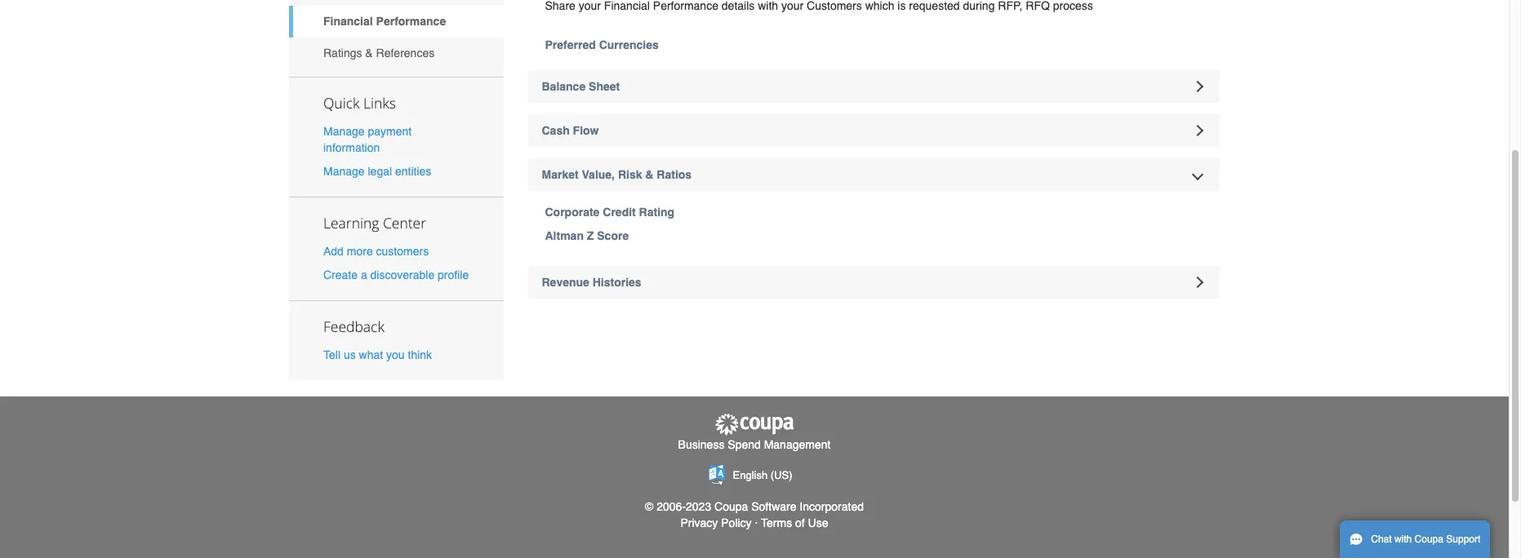Task type: describe. For each thing, give the bounding box(es) containing it.
support
[[1447, 534, 1481, 546]]

manage for manage legal entities
[[323, 165, 365, 178]]

chat
[[1371, 534, 1392, 546]]

privacy policy
[[681, 517, 752, 530]]

coupa supplier portal image
[[714, 413, 795, 437]]

revenue histories button
[[528, 266, 1220, 298]]

market value, risk & ratios
[[542, 168, 692, 181]]

feedback
[[323, 317, 385, 337]]

privacy
[[681, 517, 718, 530]]

performance
[[376, 15, 446, 28]]

tell us what you think button
[[323, 347, 432, 364]]

manage payment information link
[[323, 125, 412, 154]]

flow
[[573, 124, 599, 137]]

2023
[[686, 501, 711, 514]]

© 2006-2023 coupa software incorporated
[[645, 501, 864, 514]]

sheet
[[589, 80, 620, 93]]

tell us what you think
[[323, 349, 432, 362]]

terms
[[761, 517, 792, 530]]

add more customers
[[323, 245, 429, 258]]

revenue histories
[[542, 276, 642, 289]]

z
[[587, 229, 594, 243]]

links
[[363, 93, 396, 112]]

risk
[[618, 168, 642, 181]]

revenue
[[542, 276, 590, 289]]

market value, risk & ratios button
[[528, 158, 1220, 191]]

0 vertical spatial coupa
[[715, 501, 748, 514]]

chat with coupa support
[[1371, 534, 1481, 546]]

learning
[[323, 213, 379, 233]]

market value, risk & ratios heading
[[528, 158, 1220, 191]]

financial
[[323, 15, 373, 28]]

you
[[386, 349, 405, 362]]

cash flow heading
[[528, 114, 1220, 147]]

coupa inside button
[[1415, 534, 1444, 546]]

privacy policy link
[[681, 517, 752, 530]]

score
[[597, 229, 629, 243]]

(us)
[[771, 469, 793, 482]]

chat with coupa support button
[[1340, 521, 1491, 559]]

& inside dropdown button
[[645, 168, 654, 181]]

financial performance link
[[289, 6, 503, 37]]

manage payment information
[[323, 125, 412, 154]]

credit
[[603, 206, 636, 219]]

revenue histories heading
[[528, 266, 1220, 298]]

value,
[[582, 168, 615, 181]]

information
[[323, 141, 380, 154]]

use
[[808, 517, 829, 530]]



Task type: locate. For each thing, give the bounding box(es) containing it.
more
[[347, 245, 373, 258]]

tell
[[323, 349, 341, 362]]

balance
[[542, 80, 586, 93]]

1 vertical spatial manage
[[323, 165, 365, 178]]

2006-
[[657, 501, 686, 514]]

software
[[752, 501, 797, 514]]

cash
[[542, 124, 570, 137]]

think
[[408, 349, 432, 362]]

entities
[[395, 165, 431, 178]]

policy
[[721, 517, 752, 530]]

add
[[323, 245, 344, 258]]

manage for manage payment information
[[323, 125, 365, 138]]

quick
[[323, 93, 360, 112]]

legal
[[368, 165, 392, 178]]

customers
[[376, 245, 429, 258]]

terms of use link
[[761, 517, 829, 530]]

profile
[[438, 269, 469, 282]]

corporate
[[545, 206, 600, 219]]

0 vertical spatial &
[[365, 47, 373, 60]]

2 manage from the top
[[323, 165, 365, 178]]

market
[[542, 168, 579, 181]]

coupa
[[715, 501, 748, 514], [1415, 534, 1444, 546]]

create a discoverable profile
[[323, 269, 469, 282]]

coupa right with
[[1415, 534, 1444, 546]]

quick links
[[323, 93, 396, 112]]

currencies
[[599, 38, 659, 51]]

references
[[376, 47, 435, 60]]

manage legal entities link
[[323, 165, 431, 178]]

management
[[764, 438, 831, 451]]

0 horizontal spatial &
[[365, 47, 373, 60]]

balance sheet heading
[[528, 70, 1220, 103]]

balance sheet button
[[528, 70, 1220, 103]]

0 horizontal spatial coupa
[[715, 501, 748, 514]]

us
[[344, 349, 356, 362]]

add more customers link
[[323, 245, 429, 258]]

ratios
[[657, 168, 692, 181]]

coupa up policy
[[715, 501, 748, 514]]

terms of use
[[761, 517, 829, 530]]

cash flow
[[542, 124, 599, 137]]

spend
[[728, 438, 761, 451]]

with
[[1395, 534, 1412, 546]]

rating
[[639, 206, 675, 219]]

english (us)
[[733, 469, 793, 482]]

discoverable
[[370, 269, 435, 282]]

business spend management
[[678, 438, 831, 451]]

financial performance
[[323, 15, 446, 28]]

what
[[359, 349, 383, 362]]

manage up information
[[323, 125, 365, 138]]

preferred
[[545, 38, 596, 51]]

incorporated
[[800, 501, 864, 514]]

english
[[733, 469, 768, 482]]

0 vertical spatial manage
[[323, 125, 365, 138]]

business
[[678, 438, 725, 451]]

ratings & references link
[[289, 37, 503, 69]]

of
[[795, 517, 805, 530]]

1 vertical spatial coupa
[[1415, 534, 1444, 546]]

©
[[645, 501, 654, 514]]

center
[[383, 213, 426, 233]]

payment
[[368, 125, 412, 138]]

create a discoverable profile link
[[323, 269, 469, 282]]

a
[[361, 269, 367, 282]]

1 horizontal spatial coupa
[[1415, 534, 1444, 546]]

ratings
[[323, 47, 362, 60]]

1 horizontal spatial &
[[645, 168, 654, 181]]

learning center
[[323, 213, 426, 233]]

manage legal entities
[[323, 165, 431, 178]]

1 manage from the top
[[323, 125, 365, 138]]

1 vertical spatial &
[[645, 168, 654, 181]]

altman z score
[[545, 229, 629, 243]]

create
[[323, 269, 358, 282]]

& right ratings
[[365, 47, 373, 60]]

histories
[[593, 276, 642, 289]]

cash flow button
[[528, 114, 1220, 147]]

ratings & references
[[323, 47, 435, 60]]

altman
[[545, 229, 584, 243]]

manage down information
[[323, 165, 365, 178]]

corporate credit rating
[[545, 206, 675, 219]]

preferred currencies
[[545, 38, 659, 51]]

balance sheet
[[542, 80, 620, 93]]

& right risk
[[645, 168, 654, 181]]

manage inside manage payment information
[[323, 125, 365, 138]]

&
[[365, 47, 373, 60], [645, 168, 654, 181]]

manage
[[323, 125, 365, 138], [323, 165, 365, 178]]



Task type: vqa. For each thing, say whether or not it's contained in the screenshot.
text box
no



